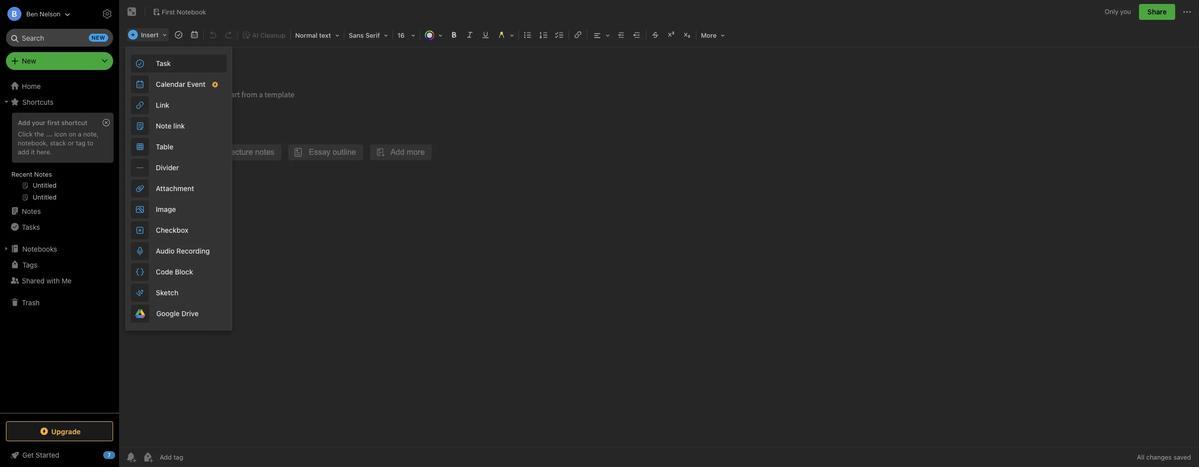 Task type: vqa. For each thing, say whether or not it's contained in the screenshot.
Tasks button
yes



Task type: describe. For each thing, give the bounding box(es) containing it.
home link
[[0, 78, 119, 94]]

ben nelson
[[26, 10, 61, 18]]

notebooks link
[[0, 241, 119, 257]]

more actions image
[[1182, 6, 1194, 18]]

task
[[156, 59, 171, 68]]

calendar event
[[156, 80, 206, 88]]

divider
[[156, 163, 179, 172]]

Highlight field
[[494, 28, 518, 42]]

text
[[319, 31, 331, 39]]

you
[[1121, 8, 1132, 16]]

image
[[156, 205, 176, 213]]

sketch link
[[126, 282, 232, 303]]

insert
[[141, 31, 159, 39]]

checklist image
[[553, 28, 567, 42]]

Search text field
[[13, 29, 106, 47]]

sans
[[349, 31, 364, 39]]

new
[[92, 34, 105, 41]]

code block link
[[126, 262, 232, 282]]

with
[[46, 276, 60, 285]]

only you
[[1105, 8, 1132, 16]]

Help and Learning task checklist field
[[0, 447, 119, 463]]

notes link
[[0, 203, 119, 219]]

tasks button
[[0, 219, 119, 235]]

to
[[87, 139, 93, 147]]

recent
[[11, 170, 32, 178]]

dropdown list menu
[[126, 53, 232, 324]]

Add tag field
[[159, 453, 233, 462]]

1 vertical spatial notes
[[22, 207, 41, 215]]

table link
[[126, 137, 232, 157]]

More actions field
[[1182, 4, 1194, 20]]

code
[[156, 268, 173, 276]]

add
[[18, 148, 29, 156]]

click to collapse image
[[115, 449, 123, 461]]

Heading level field
[[292, 28, 343, 42]]

stack
[[50, 139, 66, 147]]

changes
[[1147, 453, 1172, 461]]

tag
[[76, 139, 86, 147]]

get
[[22, 451, 34, 459]]

settings image
[[101, 8, 113, 20]]

audio recording link
[[126, 241, 232, 262]]

bold image
[[447, 28, 461, 42]]

note,
[[83, 130, 99, 138]]

numbered list image
[[537, 28, 551, 42]]

click
[[18, 130, 33, 138]]

new
[[22, 57, 36, 65]]

or
[[68, 139, 74, 147]]

all changes saved
[[1138, 453, 1192, 461]]

shortcuts
[[22, 98, 54, 106]]

superscript image
[[665, 28, 679, 42]]

notes inside group
[[34, 170, 52, 178]]

Account field
[[0, 4, 70, 24]]

a
[[78, 130, 82, 138]]

add
[[18, 119, 30, 127]]

underline image
[[479, 28, 493, 42]]

tree containing home
[[0, 78, 119, 413]]

strikethrough image
[[649, 28, 663, 42]]

note
[[156, 122, 172, 130]]

trash
[[22, 298, 40, 307]]

all
[[1138, 453, 1145, 461]]

attachment link
[[126, 178, 232, 199]]

add tag image
[[142, 451, 154, 463]]

checkbox link
[[126, 220, 232, 241]]

task link
[[126, 53, 232, 74]]

shared
[[22, 276, 45, 285]]

calendar event image
[[188, 28, 202, 42]]

saved
[[1174, 453, 1192, 461]]

tags
[[22, 260, 37, 269]]

...
[[46, 130, 53, 138]]

sketch
[[156, 288, 178, 297]]

Font size field
[[394, 28, 419, 42]]

notebook,
[[18, 139, 48, 147]]

ben
[[26, 10, 38, 18]]

upgrade
[[51, 427, 81, 436]]

calendar event link
[[126, 74, 232, 95]]

notebooks
[[22, 244, 57, 253]]

checkbox
[[156, 226, 189, 234]]

google
[[156, 309, 180, 318]]

icon
[[54, 130, 67, 138]]

divider link
[[126, 157, 232, 178]]

expand note image
[[126, 6, 138, 18]]

first
[[47, 119, 60, 127]]



Task type: locate. For each thing, give the bounding box(es) containing it.
note window element
[[119, 0, 1200, 467]]

share
[[1148, 7, 1168, 16]]

attachment
[[156, 184, 194, 193]]

recording
[[176, 247, 210, 255]]

0 vertical spatial notes
[[34, 170, 52, 178]]

it
[[31, 148, 35, 156]]

normal
[[295, 31, 318, 39]]

here.
[[37, 148, 52, 156]]

shortcut
[[61, 119, 87, 127]]

insert link image
[[571, 28, 585, 42]]

add a reminder image
[[125, 451, 137, 463]]

recent notes
[[11, 170, 52, 178]]

nelson
[[40, 10, 61, 18]]

new search field
[[13, 29, 108, 47]]

only
[[1105, 8, 1119, 16]]

7
[[108, 452, 111, 458]]

link
[[156, 101, 169, 109]]

Font color field
[[421, 28, 446, 42]]

home
[[22, 82, 41, 90]]

audio
[[156, 247, 175, 255]]

first notebook button
[[149, 5, 210, 19]]

notes right recent at the left top of page
[[34, 170, 52, 178]]

share button
[[1140, 4, 1176, 20]]

indent image
[[615, 28, 628, 42]]

group containing add your first shortcut
[[0, 110, 119, 207]]

normal text
[[295, 31, 331, 39]]

Alignment field
[[589, 28, 614, 42]]

italic image
[[463, 28, 477, 42]]

tree
[[0, 78, 119, 413]]

image link
[[126, 199, 232, 220]]

first notebook
[[162, 8, 206, 16]]

me
[[62, 276, 72, 285]]

note link
[[156, 122, 185, 130]]

google drive
[[156, 309, 199, 318]]

Note Editor text field
[[119, 48, 1200, 447]]

expand notebooks image
[[2, 245, 10, 253]]

code block
[[156, 268, 193, 276]]

tags button
[[0, 257, 119, 273]]

get started
[[22, 451, 59, 459]]

link link
[[126, 95, 232, 116]]

shared with me link
[[0, 273, 119, 288]]

the
[[34, 130, 44, 138]]

drive
[[182, 309, 199, 318]]

Font family field
[[345, 28, 392, 42]]

add your first shortcut
[[18, 119, 87, 127]]

google drive link
[[126, 303, 232, 324]]

outdent image
[[630, 28, 644, 42]]

table
[[156, 142, 173, 151]]

new button
[[6, 52, 113, 70]]

tasks
[[22, 223, 40, 231]]

icon on a note, notebook, stack or tag to add it here.
[[18, 130, 99, 156]]

block
[[175, 268, 193, 276]]

notes up tasks
[[22, 207, 41, 215]]

shortcuts button
[[0, 94, 119, 110]]

task image
[[172, 28, 186, 42]]

trash link
[[0, 294, 119, 310]]

calendar
[[156, 80, 185, 88]]

on
[[69, 130, 76, 138]]

Insert field
[[126, 28, 170, 42]]

notes
[[34, 170, 52, 178], [22, 207, 41, 215]]

subscript image
[[681, 28, 694, 42]]

first
[[162, 8, 175, 16]]

upgrade button
[[6, 421, 113, 441]]

audio recording
[[156, 247, 210, 255]]

sans serif
[[349, 31, 380, 39]]

group
[[0, 110, 119, 207]]

serif
[[366, 31, 380, 39]]

bulleted list image
[[521, 28, 535, 42]]

click the ...
[[18, 130, 53, 138]]

link
[[173, 122, 185, 130]]

16
[[398, 31, 405, 39]]

started
[[36, 451, 59, 459]]

more
[[701, 31, 717, 39]]

notebook
[[177, 8, 206, 16]]

shared with me
[[22, 276, 72, 285]]

note link link
[[126, 116, 232, 137]]

your
[[32, 119, 46, 127]]

More field
[[698, 28, 729, 42]]



